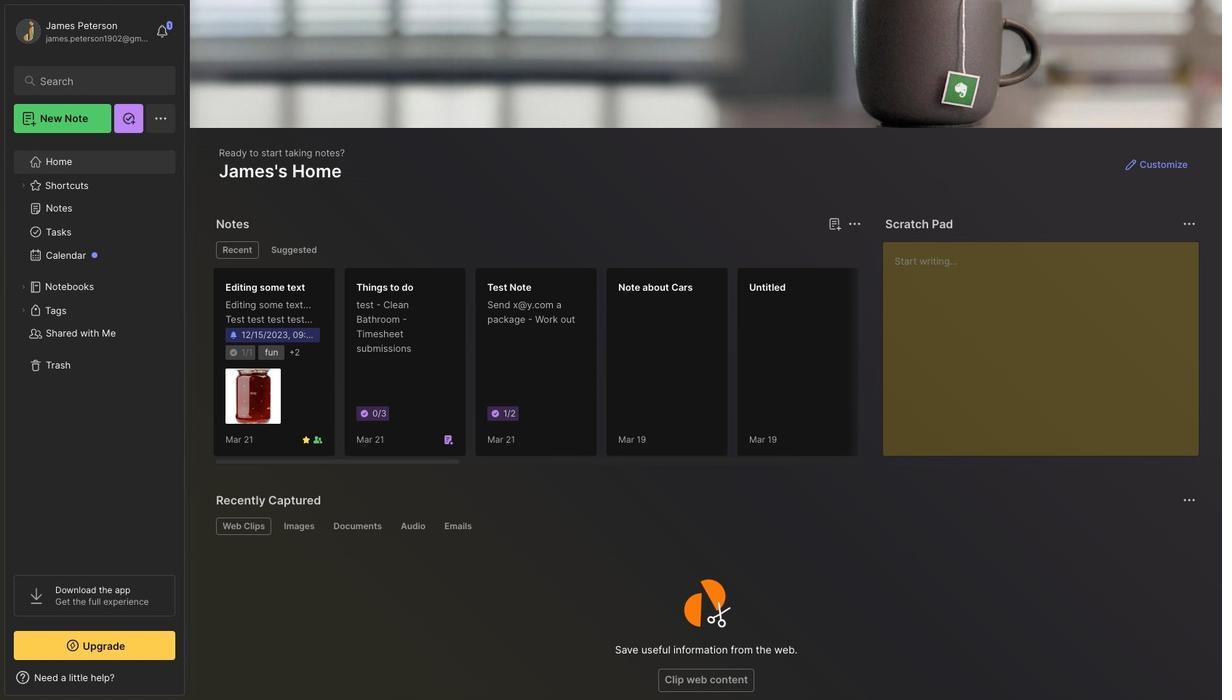 Task type: describe. For each thing, give the bounding box(es) containing it.
main element
[[0, 0, 189, 701]]

Account field
[[14, 17, 148, 46]]

Search text field
[[40, 74, 162, 88]]

none search field inside main "element"
[[40, 72, 162, 90]]

2 more actions image from the top
[[1181, 492, 1199, 509]]

expand tags image
[[19, 306, 28, 315]]

2 tab list from the top
[[216, 518, 1194, 536]]

1 more actions image from the top
[[1181, 215, 1199, 233]]



Task type: vqa. For each thing, say whether or not it's contained in the screenshot.
Buy plane ticket home 5 cell
no



Task type: locate. For each thing, give the bounding box(es) containing it.
row group
[[213, 268, 1223, 466]]

0 vertical spatial tab list
[[216, 242, 859, 259]]

expand notebooks image
[[19, 283, 28, 292]]

more actions image
[[1181, 215, 1199, 233], [1181, 492, 1199, 509]]

1 vertical spatial tab list
[[216, 518, 1194, 536]]

tab list
[[216, 242, 859, 259], [216, 518, 1194, 536]]

thumbnail image
[[226, 369, 281, 424]]

None search field
[[40, 72, 162, 90]]

1 tab list from the top
[[216, 242, 859, 259]]

WHAT'S NEW field
[[5, 667, 184, 690]]

tree inside main "element"
[[5, 142, 184, 563]]

Start writing… text field
[[895, 242, 1199, 445]]

click to collapse image
[[184, 674, 195, 691]]

more actions image
[[846, 215, 864, 233]]

More actions field
[[845, 214, 865, 234], [1180, 214, 1200, 234], [1180, 491, 1200, 511]]

1 vertical spatial more actions image
[[1181, 492, 1199, 509]]

tab
[[216, 242, 259, 259], [265, 242, 324, 259], [216, 518, 272, 536], [278, 518, 321, 536], [327, 518, 389, 536], [394, 518, 432, 536], [438, 518, 479, 536]]

tree
[[5, 142, 184, 563]]

0 vertical spatial more actions image
[[1181, 215, 1199, 233]]



